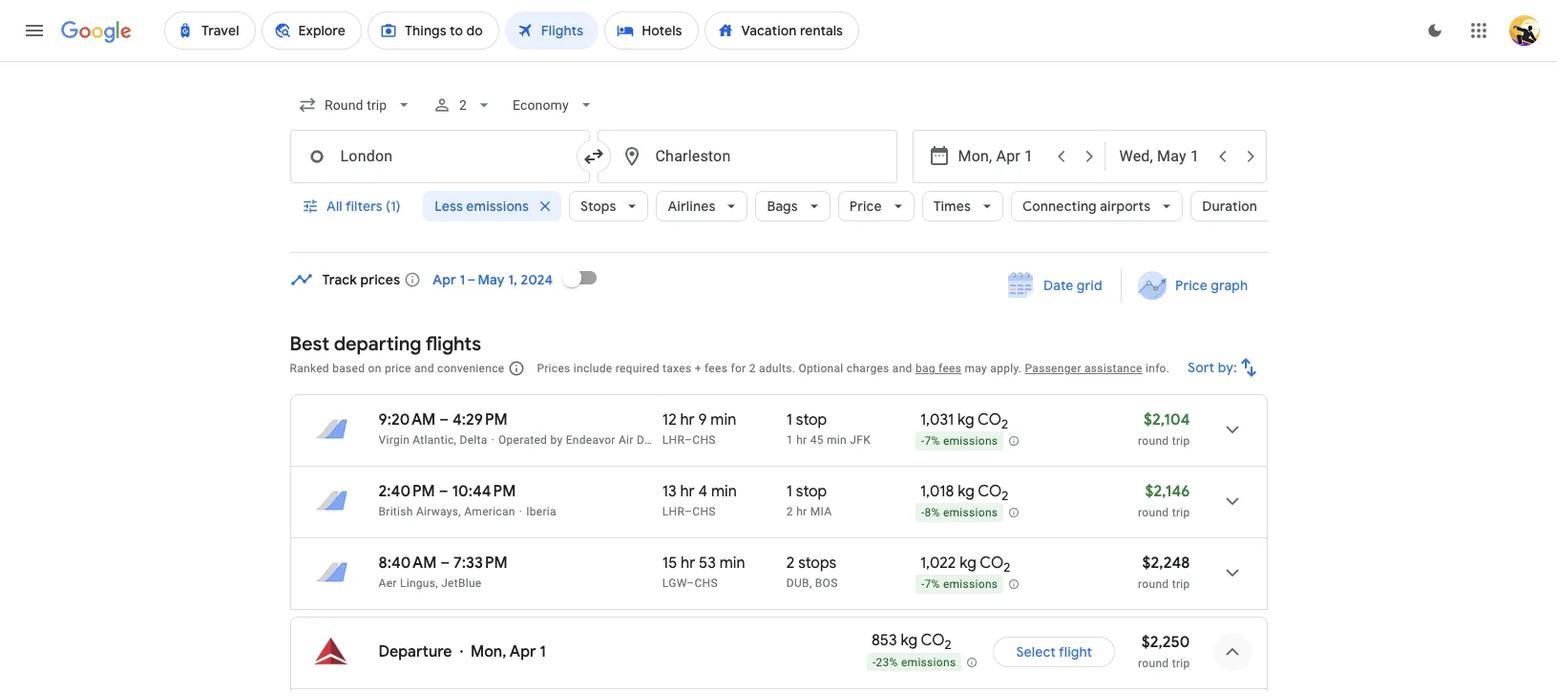 Task type: vqa. For each thing, say whether or not it's contained in the screenshot.
flight details. leaves heathrow airport at 2:40 pm on monday, april 1 and arrives at charleston international airport at 10:44 pm on monday, april 1. icon
yes



Task type: locate. For each thing, give the bounding box(es) containing it.
stop inside 1 stop 1 hr 45 min jfk
[[796, 410, 827, 430]]

emissions for 15 hr 53 min
[[943, 578, 998, 591]]

2 inside 2 popup button
[[459, 97, 467, 113]]

price left graph
[[1175, 277, 1208, 294]]

min
[[711, 410, 736, 430], [827, 433, 847, 447], [711, 482, 737, 501], [719, 554, 745, 573]]

lhr for 13
[[662, 505, 685, 518]]

– up british airways, american
[[439, 482, 448, 501]]

airways,
[[416, 505, 461, 518]]

– inside 15 hr 53 min lgw – chs
[[687, 577, 694, 590]]

hr inside 12 hr 9 min lhr – chs
[[680, 410, 695, 430]]

2 delta from the left
[[663, 433, 691, 447]]

round inside $2,248 round trip
[[1138, 578, 1169, 591]]

- for 1,022
[[921, 578, 925, 591]]

atlantic,
[[413, 433, 457, 447]]

0 horizontal spatial  image
[[460, 642, 463, 662]]

trip inside "$2,250 round trip"
[[1172, 657, 1190, 670]]

chs for 9
[[692, 433, 716, 447]]

2 inside 2 stops dub , bos
[[786, 554, 795, 573]]

kg up -8% emissions
[[958, 482, 975, 501]]

- down 1,022
[[921, 578, 925, 591]]

departure
[[379, 642, 452, 662]]

1 horizontal spatial price
[[1175, 277, 1208, 294]]

0 horizontal spatial price
[[849, 198, 882, 215]]

chs down 53
[[694, 577, 718, 590]]

trip
[[1172, 434, 1190, 448], [1172, 506, 1190, 519], [1172, 578, 1190, 591], [1172, 657, 1190, 670]]

hr left '4'
[[680, 482, 695, 501]]

include
[[574, 362, 612, 375]]

co inside 1,022 kg co 2
[[980, 554, 1004, 573]]

and right price
[[414, 362, 434, 375]]

1 stop from the top
[[796, 410, 827, 430]]

ranked
[[290, 362, 329, 375]]

4 round from the top
[[1138, 657, 1169, 670]]

kg right 1,031
[[957, 410, 974, 430]]

emissions down 1,018 kg co 2
[[943, 506, 998, 520]]

12
[[662, 410, 677, 430]]

trip down $2,104 text field
[[1172, 434, 1190, 448]]

1 stop flight. element for 13 hr 4 min
[[786, 482, 827, 504]]

3 round from the top
[[1138, 578, 1169, 591]]

0 horizontal spatial and
[[414, 362, 434, 375]]

round down $2,250 text box
[[1138, 657, 1169, 670]]

0 horizontal spatial apr
[[433, 271, 456, 288]]

Return text field
[[1119, 131, 1207, 182]]

None text field
[[290, 130, 589, 183]]

co up -23% emissions at the bottom right of the page
[[921, 631, 945, 651]]

mon, apr 1
[[471, 642, 546, 662]]

– inside 12 hr 9 min lhr – chs
[[685, 433, 692, 447]]

1 inside 1 stop 2 hr mia
[[786, 482, 792, 501]]

2146 US dollars text field
[[1145, 482, 1190, 501]]

– down total duration 15 hr 53 min. element
[[687, 577, 694, 590]]

1 – may
[[460, 271, 505, 288]]

chs inside 15 hr 53 min lgw – chs
[[694, 577, 718, 590]]

main menu image
[[23, 19, 46, 42]]

9:20 am
[[379, 410, 436, 430]]

1 horizontal spatial  image
[[519, 505, 522, 518]]

Arrival time: 7:33 PM. text field
[[453, 554, 508, 573]]

0 vertical spatial 1 stop flight. element
[[786, 410, 827, 432]]

emissions
[[466, 198, 529, 215], [943, 435, 998, 448], [943, 506, 998, 520], [943, 578, 998, 591], [901, 655, 956, 669]]

round inside "$2,250 round trip"
[[1138, 657, 1169, 670]]

best departing flights main content
[[290, 255, 1267, 692]]

min right 53
[[719, 554, 745, 573]]

none text field inside search field
[[290, 130, 589, 183]]

0 vertical spatial -7% emissions
[[921, 435, 998, 448]]

1,022
[[920, 554, 956, 573]]

hr
[[680, 410, 695, 430], [796, 433, 807, 447], [680, 482, 695, 501], [796, 505, 807, 518], [681, 554, 695, 573]]

co inside 1,031 kg co 2
[[978, 410, 1002, 430]]

2 7% from the top
[[925, 578, 940, 591]]

kg inside 1,018 kg co 2
[[958, 482, 975, 501]]

trip down $2,250 text box
[[1172, 657, 1190, 670]]

Departure time: 9:20 AM. text field
[[379, 410, 436, 430]]

2 stop from the top
[[796, 482, 827, 501]]

bags button
[[756, 183, 830, 229]]

$2,104 round trip
[[1138, 410, 1190, 448]]

1 round from the top
[[1138, 434, 1169, 448]]

0 vertical spatial apr
[[433, 271, 456, 288]]

round for $2,104
[[1138, 434, 1169, 448]]

round inside the $2,146 round trip
[[1138, 506, 1169, 519]]

passenger
[[1025, 362, 1081, 375]]

2 -7% emissions from the top
[[921, 578, 998, 591]]

trip for $2,146
[[1172, 506, 1190, 519]]

co for 853
[[921, 631, 945, 651]]

7%
[[925, 435, 940, 448], [925, 578, 940, 591]]

leaves london gatwick airport at 8:40 am on monday, april 1 and arrives at charleston international airport at 7:33 pm on monday, april 1. element
[[379, 554, 508, 573]]

date grid
[[1043, 277, 1102, 294]]

2 trip from the top
[[1172, 506, 1190, 519]]

virgin atlantic, delta
[[379, 433, 487, 447]]

7% down 1,022
[[925, 578, 940, 591]]

1 lhr from the top
[[662, 433, 685, 447]]

1 horizontal spatial and
[[892, 362, 912, 375]]

2 lhr from the top
[[662, 505, 685, 518]]

stop up "mia"
[[796, 482, 827, 501]]

1 horizontal spatial fees
[[939, 362, 962, 375]]

kg for 853
[[901, 631, 917, 651]]

hr left 45 at the bottom right of the page
[[796, 433, 807, 447]]

45
[[810, 433, 824, 447]]

hr for 13 hr 4 min
[[680, 482, 695, 501]]

sort by:
[[1187, 359, 1237, 376]]

- down 853
[[872, 655, 876, 669]]

delta down 4:29 pm on the bottom of page
[[460, 433, 487, 447]]

0 vertical spatial stop
[[796, 410, 827, 430]]

2 1 stop flight. element from the top
[[786, 482, 827, 504]]

kg right 1,022
[[960, 554, 976, 573]]

mia
[[810, 505, 832, 518]]

co for 1,018
[[978, 482, 1002, 501]]

kg for 1,018
[[958, 482, 975, 501]]

2250 US dollars text field
[[1141, 633, 1190, 652]]

1 stop flight. element up "mia"
[[786, 482, 827, 504]]

british
[[379, 505, 413, 518]]

,
[[809, 577, 812, 590]]

kg up -23% emissions at the bottom right of the page
[[901, 631, 917, 651]]

round down $2,146
[[1138, 506, 1169, 519]]

8:40 am – 7:33 pm aer lingus, jetblue
[[379, 554, 508, 590]]

1 -7% emissions from the top
[[921, 435, 998, 448]]

1 fees from the left
[[705, 362, 728, 375]]

None search field
[[290, 82, 1290, 253]]

2 round from the top
[[1138, 506, 1169, 519]]

delta down 12
[[663, 433, 691, 447]]

1
[[786, 410, 792, 430], [786, 433, 793, 447], [786, 482, 792, 501], [540, 642, 546, 662]]

2 inside 1,031 kg co 2
[[1002, 416, 1008, 433]]

0 vertical spatial lhr
[[662, 433, 685, 447]]

all
[[326, 198, 342, 215]]

1 vertical spatial price
[[1175, 277, 1208, 294]]

round down $2,248 text field
[[1138, 578, 1169, 591]]

1 horizontal spatial delta
[[663, 433, 691, 447]]

12 hr 9 min lhr – chs
[[662, 410, 736, 447]]

american
[[464, 505, 515, 518]]

round for $2,250
[[1138, 657, 1169, 670]]

min right '4'
[[711, 482, 737, 501]]

hr left 9
[[680, 410, 695, 430]]

– up atlantic,
[[439, 410, 449, 430]]

chs down '4'
[[692, 505, 716, 518]]

air
[[619, 433, 634, 447]]

times
[[933, 198, 971, 215]]

1 trip from the top
[[1172, 434, 1190, 448]]

- for 1,018
[[921, 506, 925, 520]]

hr for 12 hr 9 min
[[680, 410, 695, 430]]

co right 1,031
[[978, 410, 1002, 430]]

chs inside 12 hr 9 min lhr – chs
[[692, 433, 716, 447]]

Departure text field
[[958, 131, 1046, 182]]

hr right 15 on the left
[[681, 554, 695, 573]]

4 trip from the top
[[1172, 657, 1190, 670]]

apr right mon,
[[510, 642, 536, 662]]

stop
[[796, 410, 827, 430], [796, 482, 827, 501]]

1,018
[[920, 482, 954, 501]]

airlines button
[[656, 183, 748, 229]]

$2,250 round trip
[[1138, 633, 1190, 670]]

2 vertical spatial chs
[[694, 577, 718, 590]]

min right 45 at the bottom right of the page
[[827, 433, 847, 447]]

min up connection
[[711, 410, 736, 430]]

round down $2,104 text field
[[1138, 434, 1169, 448]]

1 up layover (1 of 1) is a 2 hr layover at miami international airport in miami. element
[[786, 482, 792, 501]]

mon,
[[471, 642, 506, 662]]

1 vertical spatial -7% emissions
[[921, 578, 998, 591]]

apr right learn more about tracked prices 'icon'
[[433, 271, 456, 288]]

3 trip from the top
[[1172, 578, 1190, 591]]

leaves heathrow airport at 2:40 pm on monday, april 1 and arrives at charleston international airport at 10:44 pm on monday, april 1. element
[[379, 482, 516, 501]]

trip inside $2,104 round trip
[[1172, 434, 1190, 448]]

– left connection
[[685, 433, 692, 447]]

1 stop flight. element
[[786, 410, 827, 432], [786, 482, 827, 504]]

swap origin and destination. image
[[582, 145, 605, 168]]

price inside price graph button
[[1175, 277, 1208, 294]]

min inside 13 hr 4 min lhr – chs
[[711, 482, 737, 501]]

 image left iberia
[[519, 505, 522, 518]]

-
[[921, 435, 925, 448], [921, 506, 925, 520], [921, 578, 925, 591], [872, 655, 876, 669]]

0 vertical spatial price
[[849, 198, 882, 215]]

flight details. leaves heathrow airport at 9:20 am on monday, april 1 and arrives at charleston international airport at 4:29 pm on monday, april 1. image
[[1209, 407, 1255, 453]]

chs inside 13 hr 4 min lhr – chs
[[692, 505, 716, 518]]

1 stop 2 hr mia
[[786, 482, 832, 518]]

trip inside $2,248 round trip
[[1172, 578, 1190, 591]]

emissions right less
[[466, 198, 529, 215]]

kg inside 853 kg co 2
[[901, 631, 917, 651]]

assistance
[[1084, 362, 1142, 375]]

find the best price region
[[290, 255, 1267, 318]]

trip down $2,146
[[1172, 506, 1190, 519]]

co for 1,031
[[978, 410, 1002, 430]]

round for $2,248
[[1138, 578, 1169, 591]]

fees right +
[[705, 362, 728, 375]]

1 7% from the top
[[925, 435, 940, 448]]

2 button
[[425, 82, 501, 128]]

-7% emissions down 1,031 kg co 2
[[921, 435, 998, 448]]

$2,248 round trip
[[1138, 554, 1190, 591]]

hr inside 13 hr 4 min lhr – chs
[[680, 482, 695, 501]]

by
[[550, 433, 563, 447]]

price right bags popup button
[[849, 198, 882, 215]]

1 horizontal spatial apr
[[510, 642, 536, 662]]

853
[[871, 631, 897, 651]]

2 inside 1,018 kg co 2
[[1002, 488, 1009, 504]]

fees right bag
[[939, 362, 962, 375]]

1 vertical spatial stop
[[796, 482, 827, 501]]

hr inside 1 stop 2 hr mia
[[796, 505, 807, 518]]

less emissions button
[[423, 183, 561, 229]]

1,031 kg co 2
[[920, 410, 1008, 433]]

stop up 45 at the bottom right of the page
[[796, 410, 827, 430]]

emissions down 1,022 kg co 2
[[943, 578, 998, 591]]

round inside $2,104 round trip
[[1138, 434, 1169, 448]]

 image for british airways, american
[[519, 505, 522, 518]]

0 vertical spatial  image
[[519, 505, 522, 518]]

co inside 1,018 kg co 2
[[978, 482, 1002, 501]]

kg inside 1,031 kg co 2
[[957, 410, 974, 430]]

min inside 12 hr 9 min lhr – chs
[[711, 410, 736, 430]]

apply.
[[990, 362, 1022, 375]]

select
[[1016, 643, 1056, 661]]

2104 US dollars text field
[[1144, 410, 1190, 430]]

loading results progress bar
[[0, 61, 1557, 65]]

layover (1 of 1) is a 1 hr 45 min layover at john f. kennedy international airport in new york. element
[[786, 432, 911, 448]]

- for 1,031
[[921, 435, 925, 448]]

None field
[[290, 88, 421, 122], [505, 88, 603, 122], [290, 88, 421, 122], [505, 88, 603, 122]]

round for $2,146
[[1138, 506, 1169, 519]]

-23% emissions
[[872, 655, 956, 669]]

1 vertical spatial 7%
[[925, 578, 940, 591]]

price inside price popup button
[[849, 198, 882, 215]]

 image
[[491, 433, 495, 447]]

lhr for 12
[[662, 433, 685, 447]]

– down total duration 13 hr 4 min. element
[[685, 505, 692, 518]]

0 vertical spatial chs
[[692, 433, 716, 447]]

$2,146 round trip
[[1138, 482, 1190, 519]]

-7% emissions down 1,022 kg co 2
[[921, 578, 998, 591]]

and left bag
[[892, 362, 912, 375]]

bags
[[767, 198, 798, 215]]

+
[[695, 362, 701, 375]]

– up jetblue
[[440, 554, 450, 573]]

total duration 13 hr 4 min. element
[[662, 482, 786, 504]]

charges
[[847, 362, 889, 375]]

stop for 13 hr 4 min
[[796, 482, 827, 501]]

price button
[[838, 183, 914, 229]]

2 inside 1,022 kg co 2
[[1004, 560, 1010, 576]]

by:
[[1218, 359, 1237, 376]]

7% down 1,031
[[925, 435, 940, 448]]

flight
[[1059, 643, 1092, 661]]

0 horizontal spatial fees
[[705, 362, 728, 375]]

grid
[[1076, 277, 1102, 294]]

lingus,
[[400, 577, 438, 590]]

hr inside 15 hr 53 min lgw – chs
[[681, 554, 695, 573]]

0 horizontal spatial delta
[[460, 433, 487, 447]]

 image
[[519, 505, 522, 518], [460, 642, 463, 662]]

1 1 stop flight. element from the top
[[786, 410, 827, 432]]

 image left mon,
[[460, 642, 463, 662]]

lhr inside 13 hr 4 min lhr – chs
[[662, 505, 685, 518]]

emissions down 1,031 kg co 2
[[943, 435, 998, 448]]

learn more about ranking image
[[508, 360, 525, 377]]

co up -8% emissions
[[978, 482, 1002, 501]]

co
[[978, 410, 1002, 430], [978, 482, 1002, 501], [980, 554, 1004, 573], [921, 631, 945, 651]]

round
[[1138, 434, 1169, 448], [1138, 506, 1169, 519], [1138, 578, 1169, 591], [1138, 657, 1169, 670]]

hr left "mia"
[[796, 505, 807, 518]]

layover (1 of 2) is a 1 hr 35 min layover at dublin airport in dublin. layover (2 of 2) is a 3 hr 3 min layover at boston logan international airport in boston. element
[[786, 576, 911, 591]]

- down 1,031
[[921, 435, 925, 448]]

- down the 1,018
[[921, 506, 925, 520]]

2 and from the left
[[892, 362, 912, 375]]

1 vertical spatial lhr
[[662, 505, 685, 518]]

lhr down 12
[[662, 433, 685, 447]]

2 fees from the left
[[939, 362, 962, 375]]

layover (1 of 1) is a 2 hr layover at miami international airport in miami. element
[[786, 504, 911, 519]]

co inside 853 kg co 2
[[921, 631, 945, 651]]

min inside 15 hr 53 min lgw – chs
[[719, 554, 745, 573]]

chs down 9
[[692, 433, 716, 447]]

0 vertical spatial 7%
[[925, 435, 940, 448]]

1 vertical spatial 1 stop flight. element
[[786, 482, 827, 504]]

co right 1,022
[[980, 554, 1004, 573]]

change appearance image
[[1412, 8, 1458, 53]]

duration
[[1202, 198, 1257, 215]]

date
[[1043, 277, 1073, 294]]

kg inside 1,022 kg co 2
[[960, 554, 976, 573]]

1 stop flight. element up 45 at the bottom right of the page
[[786, 410, 827, 432]]

leaves heathrow airport at 9:20 am on monday, april 1 and arrives at charleston international airport at 4:29 pm on monday, april 1. element
[[379, 410, 508, 430]]

13 hr 4 min lhr – chs
[[662, 482, 737, 518]]

emissions down 853 kg co 2
[[901, 655, 956, 669]]

2
[[459, 97, 467, 113], [749, 362, 756, 375], [1002, 416, 1008, 433], [1002, 488, 1009, 504], [786, 505, 793, 518], [786, 554, 795, 573], [1004, 560, 1010, 576], [945, 637, 951, 654]]

prices
[[360, 271, 400, 288]]

lhr inside 12 hr 9 min lhr – chs
[[662, 433, 685, 447]]

trip inside the $2,146 round trip
[[1172, 506, 1190, 519]]

lhr down 13
[[662, 505, 685, 518]]

stops
[[798, 554, 836, 573]]

7% for 1,022
[[925, 578, 940, 591]]

None text field
[[597, 130, 897, 183]]

trip down $2,248 text field
[[1172, 578, 1190, 591]]

1 vertical spatial  image
[[460, 642, 463, 662]]

stop inside 1 stop 2 hr mia
[[796, 482, 827, 501]]

-7% emissions for 1,022
[[921, 578, 998, 591]]

1 vertical spatial chs
[[692, 505, 716, 518]]

connecting airports button
[[1011, 183, 1183, 229]]



Task type: describe. For each thing, give the bounding box(es) containing it.
price for price graph
[[1175, 277, 1208, 294]]

optional
[[799, 362, 843, 375]]

operated
[[498, 433, 547, 447]]

airports
[[1100, 198, 1151, 215]]

2024
[[521, 271, 553, 288]]

price for price
[[849, 198, 882, 215]]

departing
[[334, 332, 421, 356]]

7:33 pm
[[453, 554, 508, 573]]

-8% emissions
[[921, 506, 998, 520]]

endeavor
[[566, 433, 615, 447]]

virgin
[[379, 433, 410, 447]]

1,031
[[920, 410, 954, 430]]

1,
[[508, 271, 517, 288]]

chs for 4
[[692, 505, 716, 518]]

Arrival time: 4:29 PM. text field
[[452, 410, 508, 430]]

passenger assistance button
[[1025, 362, 1142, 375]]

price graph button
[[1126, 268, 1263, 303]]

stop for 12 hr 9 min
[[796, 410, 827, 430]]

stops
[[580, 198, 616, 215]]

emissions for 13 hr 4 min
[[943, 506, 998, 520]]

aer
[[379, 577, 397, 590]]

2 inside 853 kg co 2
[[945, 637, 951, 654]]

total duration 12 hr 9 min. element
[[662, 410, 786, 432]]

1,018 kg co 2
[[920, 482, 1009, 504]]

none search field containing all filters (1)
[[290, 82, 1290, 253]]

emissions for 12 hr 9 min
[[943, 435, 998, 448]]

853 kg co 2
[[871, 631, 951, 654]]

select flight
[[1016, 643, 1092, 661]]

10:44 pm
[[452, 482, 516, 501]]

1 right mon,
[[540, 642, 546, 662]]

$2,146
[[1145, 482, 1190, 501]]

min for 13 hr 4 min
[[711, 482, 737, 501]]

1 stop flight. element for 12 hr 9 min
[[786, 410, 827, 432]]

1 and from the left
[[414, 362, 434, 375]]

based
[[332, 362, 365, 375]]

trip for $2,250
[[1172, 657, 1190, 670]]

may
[[965, 362, 987, 375]]

jetblue
[[441, 577, 482, 590]]

4
[[698, 482, 707, 501]]

min for 12 hr 9 min
[[711, 410, 736, 430]]

4:29 pm
[[452, 410, 508, 430]]

trip for $2,104
[[1172, 434, 1190, 448]]

min for 15 hr 53 min
[[719, 554, 745, 573]]

operated by endeavor air dba delta connection
[[498, 433, 755, 447]]

less emissions
[[435, 198, 529, 215]]

best departing flights
[[290, 332, 481, 356]]

adults.
[[759, 362, 795, 375]]

price
[[385, 362, 411, 375]]

connection
[[694, 433, 755, 447]]

best
[[290, 332, 329, 356]]

 image for departure
[[460, 642, 463, 662]]

connecting
[[1022, 198, 1097, 215]]

required
[[615, 362, 659, 375]]

9
[[698, 410, 707, 430]]

1 left 45 at the bottom right of the page
[[786, 433, 793, 447]]

Arrival time: 10:44 PM. text field
[[452, 482, 516, 501]]

co for 1,022
[[980, 554, 1004, 573]]

2 stops dub , bos
[[786, 554, 838, 590]]

$2,248
[[1142, 554, 1190, 573]]

sort
[[1187, 359, 1214, 376]]

53
[[699, 554, 716, 573]]

$2,104
[[1144, 410, 1190, 430]]

kg for 1,022
[[960, 554, 976, 573]]

emissions inside less emissions popup button
[[466, 198, 529, 215]]

bag
[[915, 362, 935, 375]]

apr inside find the best price region
[[433, 271, 456, 288]]

2 stops flight. element
[[786, 554, 836, 576]]

– inside 8:40 am – 7:33 pm aer lingus, jetblue
[[440, 554, 450, 573]]

jfk
[[850, 433, 871, 447]]

kg for 1,031
[[957, 410, 974, 430]]

dub
[[786, 577, 809, 590]]

filters
[[345, 198, 382, 215]]

graph
[[1211, 277, 1248, 294]]

date grid button
[[993, 268, 1117, 303]]

flight details. leaves london gatwick airport at 8:40 am on monday, april 1 and arrives at charleston international airport at 7:33 pm on monday, april 1. image
[[1209, 550, 1255, 596]]

1,022 kg co 2
[[920, 554, 1010, 576]]

$2,250
[[1141, 633, 1190, 652]]

prices include required taxes + fees for 2 adults. optional charges and bag fees may apply. passenger assistance
[[537, 362, 1142, 375]]

dba
[[637, 433, 660, 447]]

-7% emissions for 1,031
[[921, 435, 998, 448]]

chs for 53
[[694, 577, 718, 590]]

7% for 1,031
[[925, 435, 940, 448]]

on
[[368, 362, 381, 375]]

trip for $2,248
[[1172, 578, 1190, 591]]

lgw
[[662, 577, 687, 590]]

15 hr 53 min lgw – chs
[[662, 554, 745, 590]]

hr inside 1 stop 1 hr 45 min jfk
[[796, 433, 807, 447]]

- for 853
[[872, 655, 876, 669]]

1 vertical spatial apr
[[510, 642, 536, 662]]

flight details. leaves heathrow airport at 2:40 pm on monday, april 1 and arrives at charleston international airport at 10:44 pm on monday, april 1. image
[[1209, 478, 1255, 524]]

times button
[[922, 183, 1003, 229]]

connecting airports
[[1022, 198, 1151, 215]]

2 inside 1 stop 2 hr mia
[[786, 505, 793, 518]]

8:40 am
[[379, 554, 437, 573]]

– inside 13 hr 4 min lhr – chs
[[685, 505, 692, 518]]

Departure time: 2:40 PM. text field
[[379, 482, 435, 501]]

1 down adults.
[[786, 410, 792, 430]]

sort by: button
[[1180, 345, 1267, 390]]

learn more about tracked prices image
[[404, 271, 421, 288]]

flights
[[425, 332, 481, 356]]

apr 1 – may 1, 2024
[[433, 271, 553, 288]]

bag fees button
[[915, 362, 962, 375]]

airlines
[[668, 198, 715, 215]]

min inside 1 stop 1 hr 45 min jfk
[[827, 433, 847, 447]]

Departure time: 8:40 AM. text field
[[379, 554, 437, 573]]

total duration 15 hr 53 min. element
[[662, 554, 786, 576]]

2248 US dollars text field
[[1142, 554, 1190, 573]]

british airways, american
[[379, 505, 515, 518]]

taxes
[[663, 362, 692, 375]]

track
[[322, 271, 357, 288]]

1 delta from the left
[[460, 433, 487, 447]]

hr for 15 hr 53 min
[[681, 554, 695, 573]]

9:20 am – 4:29 pm
[[379, 410, 508, 430]]

2:40 pm
[[379, 482, 435, 501]]

price graph
[[1175, 277, 1248, 294]]

ranked based on price and convenience
[[290, 362, 504, 375]]

8%
[[925, 506, 940, 520]]



